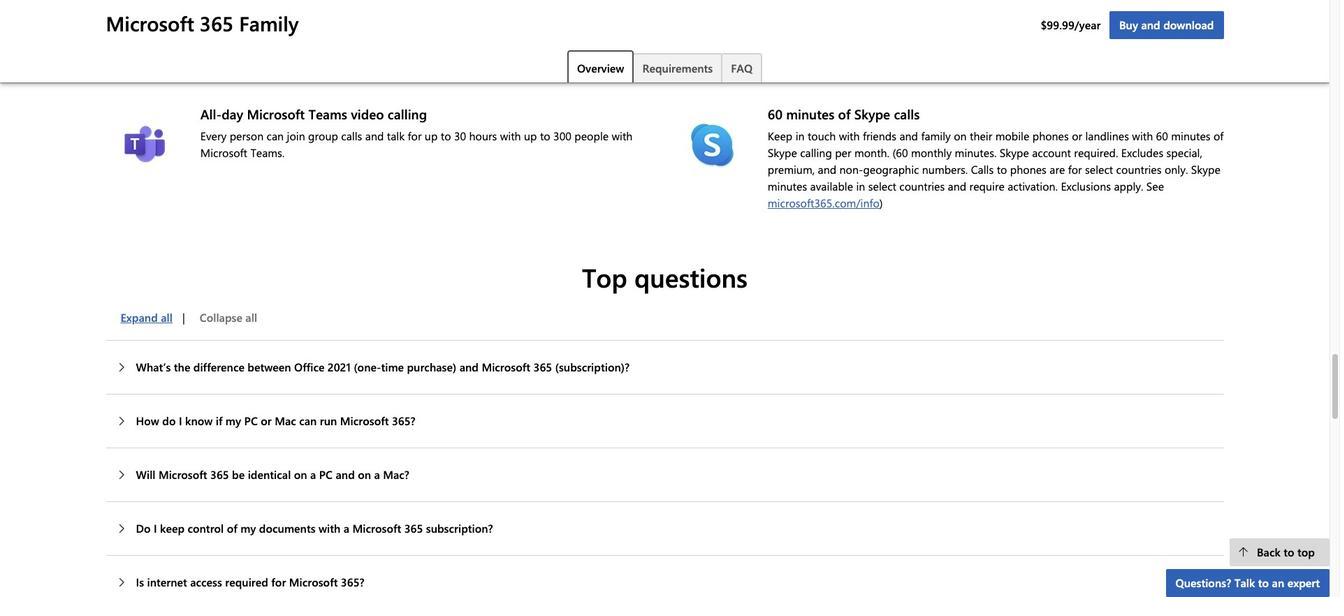 Task type: describe. For each thing, give the bounding box(es) containing it.
60 minutes of skype calls keep in touch with friends and family on their mobile phones or landlines with 60 minutes of skype calling per month. (60 monthly minutes. skype account required. excludes special, premium, and non-geographic numbers. calls to phones are for select countries only. skype minutes available in select countries and require activation. exclusions apply. see microsoft365.com/info )
[[768, 105, 1224, 210]]

non-
[[840, 162, 864, 177]]

geographic
[[864, 162, 920, 177]]

collapse all
[[200, 311, 257, 325]]

cards
[[397, 34, 423, 49]]

30
[[454, 129, 466, 143]]

identical
[[248, 468, 291, 482]]

touch
[[808, 129, 836, 143]]

or inside 60 minutes of skype calls keep in touch with friends and family on their mobile phones or landlines with 60 minutes of skype calling per month. (60 monthly minutes. skype account required. excludes special, premium, and non-geographic numbers. calls to phones are for select countries only. skype minutes available in select countries and require activation. exclusions apply. see microsoft365.com/info )
[[1072, 129, 1083, 143]]

0 vertical spatial in
[[796, 129, 805, 143]]

back
[[1258, 545, 1281, 560]]

365 left subscription?
[[404, 522, 423, 536]]

what's the difference between office 2021 (one-time purchase) and microsoft 365 (subscription)?
[[136, 360, 630, 375]]

365 left '(subscription)?'
[[534, 360, 552, 375]]

for inside all-day microsoft teams video calling every person can join group calls and talk for up to 30 hours with up to 300 people with microsoft teams.
[[408, 129, 422, 143]]

0 vertical spatial phones
[[1033, 129, 1069, 143]]

talk
[[387, 129, 405, 143]]

expand all button
[[106, 304, 182, 332]]

family
[[922, 129, 951, 143]]

to left 30
[[441, 129, 451, 143]]

2021
[[328, 360, 351, 375]]

with inside dropdown button
[[319, 522, 341, 536]]

subscription?
[[426, 522, 493, 536]]

all-
[[201, 105, 222, 123]]

)
[[880, 196, 883, 210]]

0 vertical spatial 365?
[[392, 414, 416, 429]]

can inside all-day microsoft teams video calling every person can join group calls and talk for up to 30 hours with up to 300 people with microsoft teams.
[[267, 129, 284, 143]]

create
[[201, 34, 232, 49]]

overview link
[[568, 50, 634, 84]]

friends
[[863, 129, 897, 143]]

and up available
[[818, 162, 837, 177]]

2 horizontal spatial a
[[374, 468, 380, 482]]

(60
[[893, 145, 908, 160]]

is internet access required for microsoft 365?
[[136, 575, 365, 590]]

access
[[190, 575, 222, 590]]

do
[[136, 522, 151, 536]]

how do i know if my pc or mac can run microsoft 365? button
[[106, 395, 1224, 448]]

do i keep control of my documents with a microsoft 365 subscription? button
[[106, 503, 1224, 556]]

will microsoft 365 be identical on a pc and on a mac? button
[[106, 449, 1224, 502]]

will
[[136, 468, 156, 482]]

|
[[182, 311, 185, 325]]

every
[[201, 129, 227, 143]]

mac?
[[383, 468, 410, 482]]

publisher (pc only) create everything from simple greeting cards and labels to professional newsletters and posters.
[[201, 10, 633, 65]]

buy
[[1120, 17, 1139, 32]]

calling inside 60 minutes of skype calls keep in touch with friends and family on their mobile phones or landlines with 60 minutes of skype calling per month. (60 monthly minutes. skype account required. excludes special, premium, and non-geographic numbers. calls to phones are for select countries only. skype minutes available in select countries and require activation. exclusions apply. see microsoft365.com/info )
[[801, 145, 832, 160]]

0 horizontal spatial on
[[294, 468, 307, 482]]

microsoft365.com/info link
[[768, 196, 880, 210]]

all-day microsoft teams video calling every person can join group calls and talk for up to 30 hours with up to 300 people with microsoft teams.
[[201, 105, 633, 160]]

group containing expand all
[[106, 304, 267, 332]]

0 horizontal spatial countries
[[900, 179, 945, 194]]

0 vertical spatial pc
[[244, 414, 258, 429]]

simple
[[317, 34, 350, 49]]

is internet access required for microsoft 365? button
[[106, 557, 1224, 598]]

purchase)
[[407, 360, 457, 375]]

group
[[308, 129, 338, 143]]

monthly
[[911, 145, 952, 160]]

everything
[[236, 34, 288, 49]]

microsoft 365 family
[[106, 10, 299, 36]]

1 vertical spatial minutes
[[1172, 129, 1211, 143]]

all for expand all
[[161, 311, 173, 325]]

do
[[162, 414, 176, 429]]

person
[[230, 129, 264, 143]]

family
[[239, 10, 299, 36]]

requirements link
[[633, 53, 723, 82]]

365 up posters.
[[200, 10, 234, 36]]

calling inside all-day microsoft teams video calling every person can join group calls and talk for up to 30 hours with up to 300 people with microsoft teams.
[[388, 105, 427, 123]]

0 horizontal spatial a
[[310, 468, 316, 482]]

with up per
[[839, 129, 860, 143]]

and up '(60'
[[900, 129, 919, 143]]

(subscription)?
[[555, 360, 630, 375]]

video
[[351, 105, 384, 123]]

documents
[[259, 522, 316, 536]]

teams
[[309, 105, 347, 123]]

and up overview link
[[614, 34, 633, 49]]

difference
[[193, 360, 245, 375]]

keep
[[768, 129, 793, 143]]

expand
[[121, 311, 158, 325]]

posters.
[[201, 51, 239, 65]]

1 horizontal spatial pc
[[319, 468, 333, 482]]

with right the people
[[612, 129, 633, 143]]

hours
[[469, 129, 497, 143]]

numbers.
[[923, 162, 968, 177]]

the
[[174, 360, 190, 375]]

$99.99/year
[[1041, 17, 1101, 32]]

top
[[1298, 545, 1316, 560]]

how do i know if my pc or mac can run microsoft 365?
[[136, 414, 416, 429]]

or inside dropdown button
[[261, 414, 272, 429]]

questions? talk to an expert button
[[1166, 570, 1330, 598]]

download
[[1164, 17, 1215, 32]]

calls inside all-day microsoft teams video calling every person can join group calls and talk for up to 30 hours with up to 300 people with microsoft teams.
[[341, 129, 362, 143]]

expert
[[1288, 576, 1320, 591]]

only)
[[284, 10, 314, 28]]

1 horizontal spatial 60
[[1157, 129, 1169, 143]]

how
[[136, 414, 159, 429]]

apply.
[[1115, 179, 1144, 194]]

1 vertical spatial i
[[154, 522, 157, 536]]



Task type: vqa. For each thing, say whether or not it's contained in the screenshot.
(one-
yes



Task type: locate. For each thing, give the bounding box(es) containing it.
with
[[500, 129, 521, 143], [612, 129, 633, 143], [839, 129, 860, 143], [1133, 129, 1154, 143], [319, 522, 341, 536]]

keep
[[160, 522, 185, 536]]

0 vertical spatial i
[[179, 414, 182, 429]]

countries down excludes
[[1117, 162, 1162, 177]]

special,
[[1167, 145, 1203, 160]]

do i keep control of my documents with a microsoft 365 subscription?
[[136, 522, 493, 536]]

1 vertical spatial or
[[261, 414, 272, 429]]

join
[[287, 129, 305, 143]]

and left mac?
[[336, 468, 355, 482]]

top questions
[[582, 260, 748, 294]]

to left top
[[1284, 545, 1295, 560]]

0 horizontal spatial all
[[161, 311, 173, 325]]

in
[[796, 129, 805, 143], [857, 179, 866, 194]]

pc right if
[[244, 414, 258, 429]]

minutes down premium,
[[768, 179, 807, 194]]

my for if
[[226, 414, 241, 429]]

calls down video
[[341, 129, 362, 143]]

from
[[291, 34, 314, 49]]

overview
[[577, 61, 625, 75]]

calls up "friends"
[[894, 105, 920, 123]]

1 vertical spatial pc
[[319, 468, 333, 482]]

with right documents
[[319, 522, 341, 536]]

back to top
[[1258, 545, 1316, 560]]

minutes.
[[955, 145, 997, 160]]

all inside button
[[161, 311, 173, 325]]

can inside dropdown button
[[299, 414, 317, 429]]

publisher
[[201, 10, 256, 28]]

to left 300
[[540, 129, 551, 143]]

0 vertical spatial countries
[[1117, 162, 1162, 177]]

mobile
[[996, 129, 1030, 143]]

1 up from the left
[[425, 129, 438, 143]]

1 horizontal spatial in
[[857, 179, 866, 194]]

1 horizontal spatial calls
[[894, 105, 920, 123]]

pc
[[244, 414, 258, 429], [319, 468, 333, 482]]

1 horizontal spatial can
[[299, 414, 317, 429]]

collapse
[[200, 311, 243, 325]]

collapse all button
[[185, 304, 267, 332]]

2 vertical spatial minutes
[[768, 179, 807, 194]]

microsoft365.com/info
[[768, 196, 880, 210]]

of inside dropdown button
[[227, 522, 237, 536]]

select down required.
[[1086, 162, 1114, 177]]

know
[[185, 414, 213, 429]]

all left "|"
[[161, 311, 173, 325]]

1 horizontal spatial calling
[[801, 145, 832, 160]]

activation.
[[1008, 179, 1058, 194]]

0 horizontal spatial calling
[[388, 105, 427, 123]]

1 vertical spatial select
[[869, 179, 897, 194]]

on inside 60 minutes of skype calls keep in touch with friends and family on their mobile phones or landlines with 60 minutes of skype calling per month. (60 monthly minutes. skype account required. excludes special, premium, and non-geographic numbers. calls to phones are for select countries only. skype minutes available in select countries and require activation. exclusions apply. see microsoft365.com/info )
[[954, 129, 967, 143]]

and right the cards
[[426, 34, 445, 49]]

to inside publisher (pc only) create everything from simple greeting cards and labels to professional newsletters and posters.
[[479, 34, 490, 49]]

for right talk
[[408, 129, 422, 143]]

for right are
[[1069, 162, 1083, 177]]

60 up keep at right top
[[768, 105, 783, 123]]

300
[[554, 129, 572, 143]]

60 up excludes
[[1157, 129, 1169, 143]]

1 vertical spatial for
[[1069, 162, 1083, 177]]

and down the numbers.
[[948, 179, 967, 194]]

and right buy at top
[[1142, 17, 1161, 32]]

month.
[[855, 145, 890, 160]]

for inside dropdown button
[[271, 575, 286, 590]]

for inside 60 minutes of skype calls keep in touch with friends and family on their mobile phones or landlines with 60 minutes of skype calling per month. (60 monthly minutes. skype account required. excludes special, premium, and non-geographic numbers. calls to phones are for select countries only. skype minutes available in select countries and require activation. exclusions apply. see microsoft365.com/info )
[[1069, 162, 1083, 177]]

all for collapse all
[[246, 311, 257, 325]]

skype down mobile
[[1000, 145, 1030, 160]]

phones up activation.
[[1011, 162, 1047, 177]]

if
[[216, 414, 223, 429]]

pc down run
[[319, 468, 333, 482]]

to inside 60 minutes of skype calls keep in touch with friends and family on their mobile phones or landlines with 60 minutes of skype calling per month. (60 monthly minutes. skype account required. excludes special, premium, and non-geographic numbers. calls to phones are for select countries only. skype minutes available in select countries and require activation. exclusions apply. see microsoft365.com/info )
[[997, 162, 1008, 177]]

to left an
[[1259, 576, 1270, 591]]

and inside all-day microsoft teams video calling every person can join group calls and talk for up to 30 hours with up to 300 people with microsoft teams.
[[365, 129, 384, 143]]

365 left 'be'
[[210, 468, 229, 482]]

my for of
[[241, 522, 256, 536]]

1 vertical spatial calling
[[801, 145, 832, 160]]

365
[[200, 10, 234, 36], [534, 360, 552, 375], [210, 468, 229, 482], [404, 522, 423, 536]]

a inside the do i keep control of my documents with a microsoft 365 subscription? dropdown button
[[344, 522, 350, 536]]

questions
[[635, 260, 748, 294]]

on
[[954, 129, 967, 143], [294, 468, 307, 482], [358, 468, 371, 482]]

0 horizontal spatial i
[[154, 522, 157, 536]]

in down non-
[[857, 179, 866, 194]]

to
[[479, 34, 490, 49], [441, 129, 451, 143], [540, 129, 551, 143], [997, 162, 1008, 177], [1284, 545, 1295, 560], [1259, 576, 1270, 591]]

calling
[[388, 105, 427, 123], [801, 145, 832, 160]]

1 horizontal spatial for
[[408, 129, 422, 143]]

and inside button
[[1142, 17, 1161, 32]]

will microsoft 365 be identical on a pc and on a mac?
[[136, 468, 410, 482]]

account
[[1033, 145, 1072, 160]]

buy and download
[[1120, 17, 1215, 32]]

(one-
[[354, 360, 381, 375]]

per
[[835, 145, 852, 160]]

require
[[970, 179, 1005, 194]]

1 vertical spatial my
[[241, 522, 256, 536]]

0 vertical spatial of
[[839, 105, 851, 123]]

their
[[970, 129, 993, 143]]

0 horizontal spatial select
[[869, 179, 897, 194]]

365? down do i keep control of my documents with a microsoft 365 subscription?
[[341, 575, 365, 590]]

0 horizontal spatial in
[[796, 129, 805, 143]]

2 up from the left
[[524, 129, 537, 143]]

people
[[575, 129, 609, 143]]

1 horizontal spatial i
[[179, 414, 182, 429]]

0 horizontal spatial can
[[267, 129, 284, 143]]

buy and download button
[[1110, 11, 1224, 39]]

calling up talk
[[388, 105, 427, 123]]

calls
[[971, 162, 994, 177]]

is
[[136, 575, 144, 590]]

countries down the numbers.
[[900, 179, 945, 194]]

0 horizontal spatial calls
[[341, 129, 362, 143]]

1 vertical spatial phones
[[1011, 162, 1047, 177]]

phones up account
[[1033, 129, 1069, 143]]

0 horizontal spatial or
[[261, 414, 272, 429]]

labels
[[448, 34, 476, 49]]

with right hours
[[500, 129, 521, 143]]

1 horizontal spatial of
[[839, 105, 851, 123]]

office
[[294, 360, 325, 375]]

0 horizontal spatial for
[[271, 575, 286, 590]]

an
[[1273, 576, 1285, 591]]

1 horizontal spatial up
[[524, 129, 537, 143]]

questions?
[[1176, 576, 1232, 591]]

my left documents
[[241, 522, 256, 536]]

to right calls
[[997, 162, 1008, 177]]

1 vertical spatial 365?
[[341, 575, 365, 590]]

up left 30
[[425, 129, 438, 143]]

required.
[[1075, 145, 1119, 160]]

0 vertical spatial can
[[267, 129, 284, 143]]

questions? talk to an expert
[[1176, 576, 1320, 591]]

1 vertical spatial in
[[857, 179, 866, 194]]

0 vertical spatial calls
[[894, 105, 920, 123]]

2 horizontal spatial on
[[954, 129, 967, 143]]

a left mac?
[[374, 468, 380, 482]]

2 vertical spatial for
[[271, 575, 286, 590]]

0 horizontal spatial 60
[[768, 105, 783, 123]]

365?
[[392, 414, 416, 429], [341, 575, 365, 590]]

can left run
[[299, 414, 317, 429]]

0 horizontal spatial up
[[425, 129, 438, 143]]

0 vertical spatial for
[[408, 129, 422, 143]]

with up excludes
[[1133, 129, 1154, 143]]

a right documents
[[344, 522, 350, 536]]

on right identical
[[294, 468, 307, 482]]

1 vertical spatial can
[[299, 414, 317, 429]]

select up ')'
[[869, 179, 897, 194]]

1 horizontal spatial 365?
[[392, 414, 416, 429]]

1 horizontal spatial all
[[246, 311, 257, 325]]

skype down special, at the right
[[1192, 162, 1221, 177]]

minutes up special, at the right
[[1172, 129, 1211, 143]]

0 horizontal spatial of
[[227, 522, 237, 536]]

1 horizontal spatial on
[[358, 468, 371, 482]]

exclusions
[[1061, 179, 1111, 194]]

expand all
[[121, 311, 173, 325]]

0 vertical spatial select
[[1086, 162, 1114, 177]]

0 vertical spatial minutes
[[787, 105, 835, 123]]

2 vertical spatial of
[[227, 522, 237, 536]]

minutes up the touch
[[787, 105, 835, 123]]

2 horizontal spatial for
[[1069, 162, 1083, 177]]

newsletters
[[556, 34, 611, 49]]

all inside button
[[246, 311, 257, 325]]

requirements
[[643, 61, 713, 75]]

to inside dropdown button
[[1259, 576, 1270, 591]]

(pc
[[260, 10, 280, 28]]

0 vertical spatial my
[[226, 414, 241, 429]]

calls inside 60 minutes of skype calls keep in touch with friends and family on their mobile phones or landlines with 60 minutes of skype calling per month. (60 monthly minutes. skype account required. excludes special, premium, and non-geographic numbers. calls to phones are for select countries only. skype minutes available in select countries and require activation. exclusions apply. see microsoft365.com/info )
[[894, 105, 920, 123]]

0 horizontal spatial pc
[[244, 414, 258, 429]]

1 horizontal spatial countries
[[1117, 162, 1162, 177]]

1 vertical spatial countries
[[900, 179, 945, 194]]

and right purchase)
[[460, 360, 479, 375]]

1 vertical spatial calls
[[341, 129, 362, 143]]

learn more about microsoft 365 family. tab list
[[106, 50, 1224, 84]]

365? up mac?
[[392, 414, 416, 429]]

internet
[[147, 575, 187, 590]]

1 vertical spatial 60
[[1157, 129, 1169, 143]]

professional
[[493, 34, 553, 49]]

talk
[[1235, 576, 1256, 591]]

what's the difference between office 2021 (one-time purchase) and microsoft 365 (subscription)? button
[[106, 341, 1224, 394]]

can up teams.
[[267, 129, 284, 143]]

calling down the touch
[[801, 145, 832, 160]]

1 horizontal spatial a
[[344, 522, 350, 536]]

or left the mac
[[261, 414, 272, 429]]

mac
[[275, 414, 296, 429]]

faq
[[731, 61, 753, 75]]

i
[[179, 414, 182, 429], [154, 522, 157, 536]]

0 vertical spatial or
[[1072, 129, 1083, 143]]

required
[[225, 575, 268, 590]]

excludes
[[1122, 145, 1164, 160]]

of
[[839, 105, 851, 123], [1214, 129, 1224, 143], [227, 522, 237, 536]]

0 horizontal spatial 365?
[[341, 575, 365, 590]]

or
[[1072, 129, 1083, 143], [261, 414, 272, 429]]

0 vertical spatial 60
[[768, 105, 783, 123]]

between
[[248, 360, 291, 375]]

and left talk
[[365, 129, 384, 143]]

phones
[[1033, 129, 1069, 143], [1011, 162, 1047, 177]]

in right keep at right top
[[796, 129, 805, 143]]

skype down keep at right top
[[768, 145, 797, 160]]

see
[[1147, 179, 1165, 194]]

2 horizontal spatial of
[[1214, 129, 1224, 143]]

or up required.
[[1072, 129, 1083, 143]]

60
[[768, 105, 783, 123], [1157, 129, 1169, 143]]

1 all from the left
[[161, 311, 173, 325]]

1 horizontal spatial select
[[1086, 162, 1114, 177]]

group
[[106, 304, 267, 332]]

all right collapse
[[246, 311, 257, 325]]

1 vertical spatial of
[[1214, 129, 1224, 143]]

for right required
[[271, 575, 286, 590]]

time
[[381, 360, 404, 375]]

0 vertical spatial calling
[[388, 105, 427, 123]]

up left 300
[[524, 129, 537, 143]]

my right if
[[226, 414, 241, 429]]

1 horizontal spatial or
[[1072, 129, 1083, 143]]

skype up "friends"
[[855, 105, 891, 123]]

to right labels
[[479, 34, 490, 49]]

back to top link
[[1230, 539, 1330, 567]]

2 all from the left
[[246, 311, 257, 325]]

faq link
[[722, 53, 763, 82]]

a right identical
[[310, 468, 316, 482]]

on left their
[[954, 129, 967, 143]]

on left mac?
[[358, 468, 371, 482]]

run
[[320, 414, 337, 429]]



